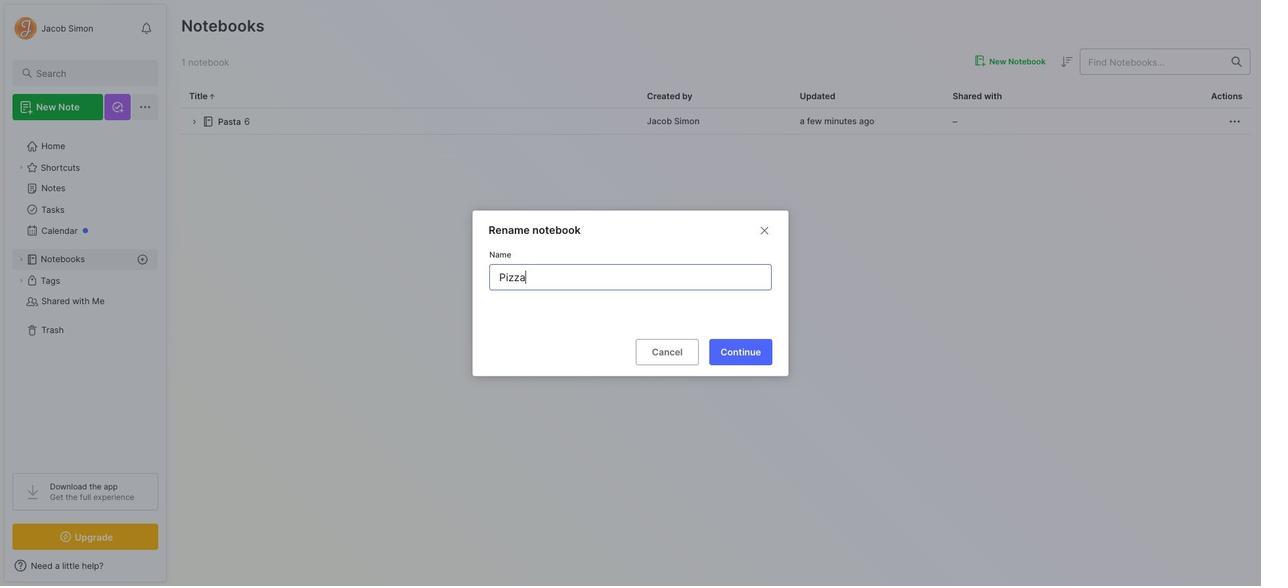 Task type: locate. For each thing, give the bounding box(es) containing it.
expand notebooks image
[[17, 256, 25, 263]]

close image
[[757, 222, 773, 238]]

tree
[[5, 128, 166, 461]]

Find Notebooks… text field
[[1081, 51, 1224, 73]]

None search field
[[36, 65, 147, 81]]

row
[[181, 108, 1251, 135]]

main element
[[0, 0, 171, 586]]



Task type: vqa. For each thing, say whether or not it's contained in the screenshot.
search box inside the Main element
yes



Task type: describe. For each thing, give the bounding box(es) containing it.
Notebook name text field
[[498, 264, 766, 289]]

tree inside main element
[[5, 128, 166, 461]]

none search field inside main element
[[36, 65, 147, 81]]

Search text field
[[36, 67, 147, 79]]

expand tags image
[[17, 277, 25, 284]]



